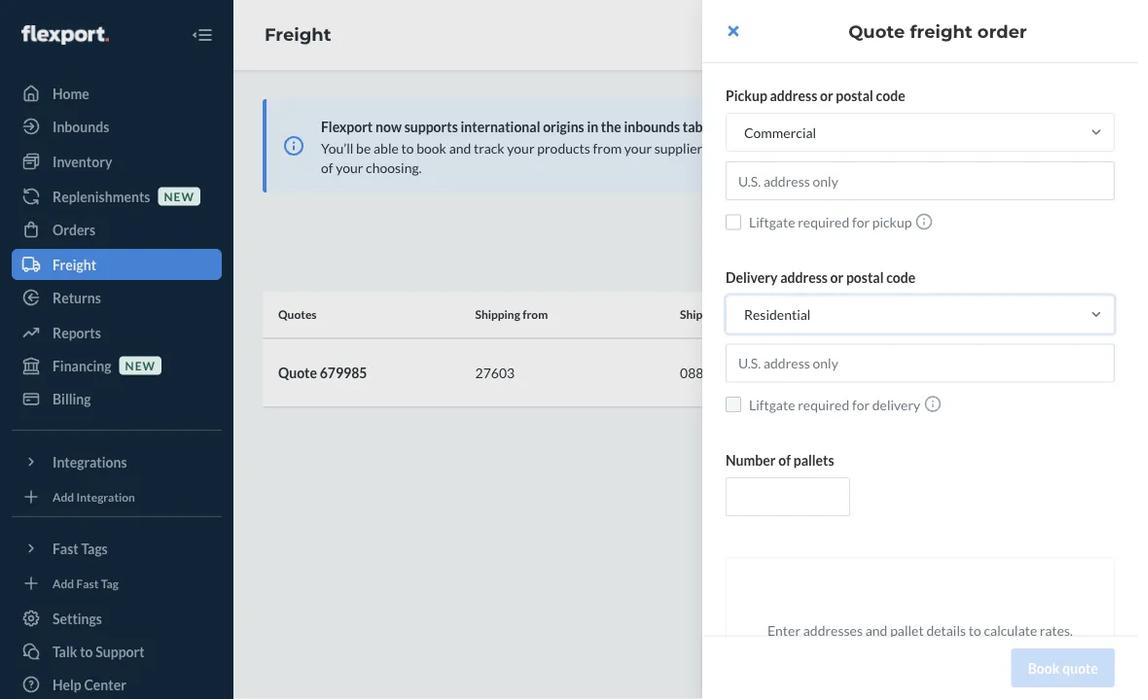 Task type: vqa. For each thing, say whether or not it's contained in the screenshot.
the right dimensions
no



Task type: describe. For each thing, give the bounding box(es) containing it.
delivery address or postal code
[[726, 270, 916, 286]]

and
[[866, 622, 888, 639]]

rates.
[[1040, 622, 1073, 639]]

number
[[726, 452, 776, 469]]

or for commercial
[[820, 87, 834, 104]]

liftgate for liftgate required for pickup
[[749, 214, 795, 231]]

calculate
[[984, 622, 1038, 639]]

code for delivery address or postal code
[[887, 270, 916, 286]]

or for residential
[[831, 270, 844, 286]]

book quote button
[[1012, 649, 1115, 688]]

of
[[779, 452, 791, 469]]

pickup
[[873, 214, 912, 231]]

pickup
[[726, 87, 768, 104]]

delivery
[[873, 397, 921, 413]]

U.S. address only text field
[[726, 162, 1115, 200]]

liftgate for liftgate required for delivery
[[749, 397, 795, 413]]

for for pickup
[[852, 214, 870, 231]]

quote
[[849, 20, 905, 42]]

close image
[[728, 23, 739, 39]]

enter addresses and pallet details to calculate rates.
[[768, 622, 1073, 639]]

help
[[1111, 358, 1128, 385]]

code for pickup address or postal code
[[876, 87, 906, 104]]

postal for pickup address or postal code
[[836, 87, 874, 104]]

for for delivery
[[852, 397, 870, 413]]

postal for delivery address or postal code
[[846, 270, 884, 286]]

addresses
[[803, 622, 863, 639]]

help center button
[[1101, 300, 1138, 400]]

book
[[1028, 660, 1060, 677]]



Task type: locate. For each thing, give the bounding box(es) containing it.
0 vertical spatial required
[[798, 214, 850, 231]]

code down "pickup"
[[887, 270, 916, 286]]

liftgate required for pickup
[[749, 214, 912, 231]]

freight
[[910, 20, 973, 42]]

book quote
[[1028, 660, 1099, 677]]

2 for from the top
[[852, 397, 870, 413]]

1 vertical spatial for
[[852, 397, 870, 413]]

postal down quote
[[836, 87, 874, 104]]

postal
[[836, 87, 874, 104], [846, 270, 884, 286]]

address for pickup
[[770, 87, 818, 104]]

1 vertical spatial liftgate
[[749, 397, 795, 413]]

pallet
[[890, 622, 924, 639]]

1 vertical spatial code
[[887, 270, 916, 286]]

liftgate
[[749, 214, 795, 231], [749, 397, 795, 413]]

required
[[798, 214, 850, 231], [798, 397, 850, 413]]

residential
[[744, 307, 811, 323]]

center
[[1111, 314, 1128, 354]]

None number field
[[726, 478, 850, 517]]

order
[[978, 20, 1027, 42]]

or down liftgate required for pickup
[[831, 270, 844, 286]]

enter
[[768, 622, 801, 639]]

postal down "pickup"
[[846, 270, 884, 286]]

to
[[969, 622, 982, 639]]

2 required from the top
[[798, 397, 850, 413]]

delivery
[[726, 270, 778, 286]]

2 liftgate from the top
[[749, 397, 795, 413]]

1 required from the top
[[798, 214, 850, 231]]

None checkbox
[[726, 214, 741, 230]]

address up commercial
[[770, 87, 818, 104]]

required up delivery address or postal code
[[798, 214, 850, 231]]

for
[[852, 214, 870, 231], [852, 397, 870, 413]]

required up pallets
[[798, 397, 850, 413]]

pallets
[[794, 452, 835, 469]]

commercial
[[744, 124, 817, 141]]

U.S. address only text field
[[726, 344, 1115, 383]]

0 vertical spatial for
[[852, 214, 870, 231]]

for left "pickup"
[[852, 214, 870, 231]]

1 vertical spatial required
[[798, 397, 850, 413]]

0 vertical spatial address
[[770, 87, 818, 104]]

liftgate up number of pallets at the right bottom
[[749, 397, 795, 413]]

1 for from the top
[[852, 214, 870, 231]]

0 vertical spatial code
[[876, 87, 906, 104]]

address for delivery
[[781, 270, 828, 286]]

required for delivery
[[798, 397, 850, 413]]

help center
[[1111, 314, 1128, 385]]

details
[[927, 622, 966, 639]]

required for pickup
[[798, 214, 850, 231]]

address
[[770, 87, 818, 104], [781, 270, 828, 286]]

1 liftgate from the top
[[749, 214, 795, 231]]

liftgate up delivery
[[749, 214, 795, 231]]

or right pickup
[[820, 87, 834, 104]]

quote
[[1063, 660, 1099, 677]]

0 vertical spatial liftgate
[[749, 214, 795, 231]]

number of pallets
[[726, 452, 835, 469]]

liftgate required for delivery
[[749, 397, 921, 413]]

address up 'residential' at right top
[[781, 270, 828, 286]]

pickup address or postal code
[[726, 87, 906, 104]]

quote freight order
[[849, 20, 1027, 42]]

for left "delivery"
[[852, 397, 870, 413]]

1 vertical spatial postal
[[846, 270, 884, 286]]

0 vertical spatial or
[[820, 87, 834, 104]]

None checkbox
[[726, 397, 741, 412]]

or
[[820, 87, 834, 104], [831, 270, 844, 286]]

1 vertical spatial address
[[781, 270, 828, 286]]

code down quote
[[876, 87, 906, 104]]

0 vertical spatial postal
[[836, 87, 874, 104]]

1 vertical spatial or
[[831, 270, 844, 286]]

code
[[876, 87, 906, 104], [887, 270, 916, 286]]



